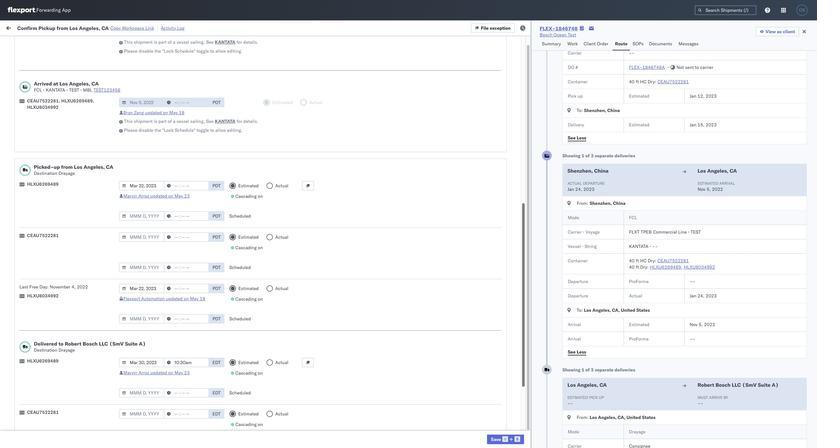 Task type: describe. For each thing, give the bounding box(es) containing it.
2 horizontal spatial bosch
[[716, 382, 731, 388]]

ceau7522281,
[[27, 98, 60, 104]]

day:
[[39, 284, 49, 290]]

client
[[784, 29, 796, 34]]

2 allow from the top
[[216, 127, 226, 133]]

activity log button
[[161, 24, 185, 32]]

workspace
[[122, 25, 144, 31]]

2 for from the top
[[237, 118, 242, 124]]

2 pdt from the top
[[213, 183, 221, 189]]

summary button
[[540, 38, 565, 50]]

route
[[616, 41, 628, 47]]

1 toggle from the top
[[197, 48, 209, 54]]

0 vertical spatial --
[[630, 50, 635, 56]]

updated for flexport automation updated on may 18 button
[[166, 296, 183, 302]]

2 ceau7522281 button from the top
[[658, 258, 689, 264]]

1 is from the top
[[154, 39, 157, 45]]

• up hlxu6269489,
[[66, 87, 68, 93]]

flxt tpeb commercial line • test
[[630, 229, 701, 235]]

not sent to carrier
[[677, 65, 714, 70]]

5 cascading on from the top
[[236, 422, 263, 428]]

2023 inside actual departure jan 24, 2023
[[584, 187, 595, 192]]

• down the tpeb
[[650, 244, 652, 249]]

drayage inside delivered to robert bosch llc (smv suite a) destination drayage
[[58, 348, 75, 353]]

40 for 40 ft hc dry : ceau7522281
[[630, 79, 635, 85]]

2 schedule" from the top
[[175, 127, 196, 133]]

string
[[585, 244, 597, 249]]

• right line at the bottom
[[688, 229, 690, 235]]

confirm
[[17, 25, 37, 31]]

2 shipment from the top
[[134, 118, 153, 124]]

ceau7522281, hlxu6269489, hlxu8034992
[[27, 98, 94, 110]]

• left 'mbl'
[[80, 87, 82, 93]]

order
[[597, 41, 609, 47]]

view as client
[[766, 29, 796, 34]]

to: shenzhen, china
[[577, 108, 620, 113]]

1 allow from the top
[[216, 48, 226, 54]]

may for marvin arroz updated on may 23 button related to picked-up from los angeles, ca
[[175, 193, 183, 199]]

do #
[[568, 65, 578, 70]]

-- : -- -- text field for delivered to robert bosch llc (smv suite a) marvin arroz updated on may 23 button -- : -- -- text box
[[164, 358, 209, 368]]

1 for --
[[582, 367, 585, 373]]

0 horizontal spatial los angeles, ca
[[568, 382, 607, 388]]

23 for delivered to robert bosch llc (smv suite a)
[[184, 370, 190, 376]]

bran
[[123, 110, 133, 116]]

40 ft hc dry : ceau7522281 40 ft dry : hlxu6269489 , hlxu8034992
[[630, 258, 716, 270]]

1 horizontal spatial los angeles, ca
[[698, 168, 738, 174]]

5 -- : -- -- text field from the top
[[164, 409, 209, 419]]

jan 24, 2023
[[690, 293, 717, 299]]

1 vertical spatial shenzhen,
[[568, 168, 593, 174]]

may for flexport automation updated on may 18 button
[[190, 296, 199, 302]]

ceau7522281 inside '40 ft hc dry : ceau7522281 40 ft dry : hlxu6269489 , hlxu8034992'
[[658, 258, 689, 264]]

of up pick
[[586, 367, 590, 373]]

delivered
[[34, 341, 57, 347]]

shenzhen, for to:
[[584, 108, 607, 113]]

showing 1 of 3 separate deliveries for from:
[[563, 153, 636, 159]]

bosch inside delivered to robert bosch llc (smv suite a) destination drayage
[[83, 341, 98, 347]]

departure for actual
[[568, 293, 589, 299]]

bosch ocean test
[[540, 32, 577, 38]]

view as client button
[[756, 27, 800, 36]]

last free day: november 4, 2022
[[19, 284, 88, 290]]

arroz for delivered to robert bosch llc (smv suite a)
[[139, 370, 149, 376]]

los inside the arrived at los angeles, ca fcl • kantata • test • mbl test123456
[[59, 80, 68, 87]]

-- : -- -- text field for marvin arroz updated on may 23 button related to picked-up from los angeles, ca
[[164, 211, 209, 221]]

1 the from the top
[[155, 48, 161, 54]]

1 vertical spatial robert
[[698, 382, 715, 388]]

up inside estimated pick up --
[[599, 395, 604, 400]]

flex-1846748 link
[[540, 25, 578, 32]]

cascading for -- : -- -- text box related to flexport automation updated on may 18 button
[[236, 296, 257, 302]]

china for to: shenzhen, china
[[608, 108, 620, 113]]

arrive
[[710, 395, 723, 400]]

• left the string
[[582, 244, 584, 249]]

los inside the picked-up from los angeles, ca destination drayage
[[74, 164, 82, 170]]

mode for robert bosch llc (smv suite a)
[[568, 429, 580, 435]]

pick up
[[568, 93, 583, 99]]

1 vertical spatial china
[[595, 168, 609, 174]]

2 see less button from the top
[[564, 348, 591, 357]]

vessel
[[568, 244, 581, 249]]

2 this from the top
[[124, 118, 133, 124]]

24, inside actual departure jan 24, 2023
[[576, 187, 583, 192]]

1 horizontal spatial a)
[[772, 382, 779, 388]]

details. for first kantata link
[[243, 39, 258, 45]]

at
[[53, 80, 58, 87]]

save button
[[488, 435, 524, 445]]

2 part from the top
[[159, 118, 167, 124]]

(smv inside delivered to robert bosch llc (smv suite a) destination drayage
[[109, 341, 124, 347]]

1 a from the top
[[173, 39, 176, 45]]

china for from: shenzhen, china
[[613, 201, 626, 206]]

last
[[19, 284, 28, 290]]

forwarding app
[[36, 7, 71, 13]]

2 vertical spatial hlxu8034992
[[27, 293, 59, 299]]

mbl
[[83, 87, 92, 93]]

united for to: los angeles, ca, united states
[[621, 308, 636, 313]]

tpeb
[[641, 229, 652, 235]]

1846748
[[556, 25, 578, 32]]

12,
[[698, 93, 705, 99]]

drayage inside the picked-up from los angeles, ca destination drayage
[[58, 171, 75, 176]]

hlxu8034992 button
[[684, 264, 716, 270]]

vessel • string
[[568, 244, 597, 249]]

departure
[[583, 181, 605, 186]]

ca inside the picked-up from los angeles, ca destination drayage
[[106, 164, 113, 170]]

1 disable from the top
[[139, 48, 153, 54]]

delivered to robert bosch llc (smv suite a) destination drayage
[[34, 341, 146, 353]]

updated for delivered to robert bosch llc (smv suite a) marvin arroz updated on may 23 button
[[150, 370, 167, 376]]

2 editing. from the top
[[227, 127, 243, 133]]

november
[[50, 284, 70, 290]]

18 for bran zeng updated on may 18
[[179, 110, 185, 116]]

flex-1846748
[[540, 25, 578, 32]]

proforma for departure
[[630, 279, 649, 285]]

sent
[[686, 65, 694, 70]]

angeles, inside the arrived at los angeles, ca fcl • kantata • test • mbl test123456
[[69, 80, 90, 87]]

3 edt from the top
[[213, 411, 221, 417]]

departure for proforma
[[568, 279, 589, 285]]

showing for from:
[[563, 153, 581, 159]]

from: for robert bosch llc (smv suite a)
[[577, 415, 589, 421]]

1 vertical spatial suite
[[758, 382, 771, 388]]

2 cascading on from the top
[[236, 245, 263, 251]]

2 kantata link from the top
[[215, 118, 236, 125]]

updated for marvin arroz updated on may 23 button related to picked-up from los angeles, ca
[[150, 193, 167, 199]]

-- : -- -- text field for delivered to robert bosch llc (smv suite a) marvin arroz updated on may 23 button
[[164, 388, 209, 398]]

1 sailing. from the top
[[190, 39, 205, 45]]

kantata • --
[[630, 244, 658, 249]]

mmm d, yyyy text field for -- : -- -- text field corresponding to marvin arroz updated on may 23 button related to picked-up from los angeles, ca -- : -- -- text box
[[119, 181, 164, 191]]

zeng
[[134, 110, 144, 116]]

up for picked-
[[54, 164, 60, 170]]

united for from: los angeles, ca, united states
[[627, 415, 641, 421]]

#
[[576, 65, 578, 70]]

arrival
[[720, 181, 735, 186]]

jan 15, 2023
[[690, 122, 717, 128]]

ocean
[[554, 32, 567, 38]]

2 this shipment is part of a vessel sailing. see kantata for details. from the top
[[124, 118, 258, 124]]

scheduled for marvin arroz updated on may 23 button related to picked-up from los angeles, ca
[[230, 213, 251, 219]]

: for 40 ft hc dry : ceau7522281
[[655, 79, 657, 85]]

log
[[177, 25, 185, 31]]

2 scheduled from the top
[[230, 265, 251, 271]]

2 "lock from the top
[[162, 127, 174, 133]]

updated for bran zeng updated on may 18 button
[[145, 110, 162, 116]]

0 vertical spatial bosch
[[540, 32, 553, 38]]

-- : -- -- text field for second -- : -- -- text box
[[164, 233, 209, 242]]

jan for jan 24, 2023
[[690, 293, 697, 299]]

1 -- : -- -- text field from the top
[[164, 98, 209, 107]]

to inside delivered to robert bosch llc (smv suite a) destination drayage
[[59, 341, 63, 347]]

2 please from the top
[[124, 127, 138, 133]]

flxt
[[630, 229, 640, 235]]

separate for --
[[595, 367, 614, 373]]

2023 for jan 12, 2023
[[706, 93, 717, 99]]

flexport
[[123, 296, 140, 302]]

destination inside delivered to robert bosch llc (smv suite a) destination drayage
[[34, 348, 57, 353]]

mmm d, yyyy text field for -- : -- -- text box related to flexport automation updated on may 18 button
[[119, 314, 164, 324]]

40 for 40 ft hc dry : ceau7522281 40 ft dry : hlxu6269489 , hlxu8034992
[[630, 258, 635, 264]]

-- : -- -- text field for -- : -- -- text box related to flexport automation updated on may 18 button
[[164, 284, 209, 294]]

2 the from the top
[[155, 127, 161, 133]]

pick
[[590, 395, 598, 400]]

flexport automation updated on may 18 button
[[123, 296, 205, 302]]

arrived at los angeles, ca fcl • kantata • test • mbl test123456
[[34, 80, 120, 93]]

ft for 40 ft hc dry : ceau7522281 40 ft dry : hlxu6269489 , hlxu8034992
[[636, 258, 639, 264]]

showing 1 of 3 separate deliveries for --
[[563, 367, 636, 373]]

may for bran zeng updated on may 18 button
[[169, 110, 178, 116]]

less for second see less button from the bottom
[[577, 135, 587, 141]]

hc for 40 ft hc dry : ceau7522281 40 ft dry : hlxu6269489 , hlxu8034992
[[641, 258, 647, 264]]

mmm d, yyyy text field for delivered to robert bosch llc (smv suite a) marvin arroz updated on may 23 button -- : -- -- text box
[[119, 388, 164, 398]]

documents
[[650, 41, 673, 47]]

4,
[[72, 284, 76, 290]]

2 edt from the top
[[213, 390, 221, 396]]

flex-1846748a button
[[630, 65, 665, 70]]

ca, for from:
[[618, 415, 626, 421]]

estimated arrival nov 5, 2022
[[698, 181, 735, 192]]

flexport. image
[[8, 7, 36, 13]]

1 pdt from the top
[[213, 100, 221, 105]]

test inside the arrived at los angeles, ca fcl • kantata • test • mbl test123456
[[69, 87, 79, 93]]

view
[[766, 29, 776, 34]]

pickup
[[38, 25, 55, 31]]

mmm d, yyyy text field for -- : -- -- text field corresponding to second -- : -- -- text box
[[119, 233, 164, 242]]

shenzhen, for from:
[[590, 201, 612, 206]]

pick
[[568, 93, 577, 99]]

work
[[568, 41, 578, 47]]

messages
[[679, 41, 699, 47]]

documents button
[[647, 38, 677, 50]]

1 horizontal spatial fcl
[[630, 215, 638, 221]]

cascading for delivered to robert bosch llc (smv suite a) marvin arroz updated on may 23 button -- : -- -- text box
[[236, 371, 257, 376]]

0 horizontal spatial 5,
[[699, 322, 703, 328]]

2 disable from the top
[[139, 127, 153, 133]]

save
[[491, 437, 501, 443]]

file
[[481, 25, 489, 31]]

test123456 button
[[94, 87, 120, 93]]

2 toggle from the top
[[197, 127, 209, 133]]

may for delivered to robert bosch llc (smv suite a) marvin arroz updated on may 23 button
[[175, 370, 183, 376]]

1 please disable the "lock schedule" toggle to allow editing. from the top
[[124, 48, 243, 54]]

1 "lock from the top
[[162, 48, 174, 54]]

2 please disable the "lock schedule" toggle to allow editing. from the top
[[124, 127, 243, 133]]

40 ft hc dry : ceau7522281
[[630, 79, 689, 85]]

details. for first kantata link from the bottom of the page
[[243, 118, 258, 124]]

1 this shipment is part of a vessel sailing. see kantata for details. from the top
[[124, 39, 258, 45]]

by
[[724, 395, 729, 400]]

jan 12, 2023
[[690, 93, 717, 99]]

2 vessel from the top
[[177, 118, 189, 124]]

must arrive by --
[[698, 395, 729, 407]]

robert bosch llc (smv suite a)
[[698, 382, 779, 388]]

os button
[[795, 3, 810, 18]]

to: for to: shenzhen, china
[[577, 108, 583, 113]]

5 cascading from the top
[[236, 422, 257, 428]]

5, inside estimated arrival nov 5, 2022
[[707, 187, 711, 192]]

1 for from:
[[582, 153, 585, 159]]

from: shenzhen, china
[[577, 201, 626, 206]]

sops button
[[631, 38, 647, 50]]

1 vertical spatial (smv
[[743, 382, 757, 388]]

marvin arroz updated on may 23 button for picked-up from los angeles, ca
[[123, 193, 190, 199]]

2022 inside estimated arrival nov 5, 2022
[[713, 187, 724, 192]]

1 vertical spatial nov
[[690, 322, 698, 328]]

forwarding
[[36, 7, 61, 13]]

actual departure jan 24, 2023
[[568, 181, 605, 192]]

3 for --
[[591, 367, 594, 373]]

1 edt from the top
[[213, 360, 221, 366]]

app
[[62, 7, 71, 13]]

picked-up from los angeles, ca destination drayage
[[34, 164, 113, 176]]



Task type: locate. For each thing, give the bounding box(es) containing it.
mmm d, yyyy text field for second -- : -- -- text box
[[119, 263, 164, 272]]

0 vertical spatial this
[[124, 39, 133, 45]]

showing 1 of 3 separate deliveries up pick
[[563, 367, 636, 373]]

ft
[[636, 79, 639, 85], [636, 258, 639, 264], [636, 264, 639, 270]]

flex- down sops button
[[630, 65, 643, 70]]

kantata inside the arrived at los angeles, ca fcl • kantata • test • mbl test123456
[[46, 87, 65, 93]]

hlxu8034992 down day:
[[27, 293, 59, 299]]

hc
[[641, 79, 647, 85], [641, 258, 647, 264]]

1 horizontal spatial suite
[[758, 382, 771, 388]]

suite inside delivered to robert bosch llc (smv suite a) destination drayage
[[125, 341, 138, 347]]

1 vertical spatial this shipment is part of a vessel sailing. see kantata for details.
[[124, 118, 258, 124]]

llc inside delivered to robert bosch llc (smv suite a) destination drayage
[[99, 341, 108, 347]]

shenzhen, down departure
[[590, 201, 612, 206]]

2 departure from the top
[[568, 293, 589, 299]]

2 separate from the top
[[595, 367, 614, 373]]

dry for 40 ft hc dry : ceau7522281
[[648, 79, 655, 85]]

hc for 40 ft hc dry : ceau7522281
[[641, 79, 647, 85]]

1 vertical spatial this
[[124, 118, 133, 124]]

1 vertical spatial mode
[[568, 429, 580, 435]]

bran zeng updated on may 18
[[123, 110, 185, 116]]

marvin arroz updated on may 23 button for delivered to robert bosch llc (smv suite a)
[[123, 370, 190, 376]]

line
[[679, 229, 687, 235]]

3 cascading on from the top
[[236, 296, 263, 302]]

0 vertical spatial hc
[[641, 79, 647, 85]]

6 pdt from the top
[[213, 286, 221, 292]]

disable down zeng
[[139, 127, 153, 133]]

2 container from the top
[[568, 258, 588, 264]]

actual
[[568, 181, 582, 186], [276, 183, 289, 189], [276, 234, 289, 240], [276, 286, 289, 292], [630, 293, 643, 299], [276, 360, 289, 366], [276, 411, 289, 417]]

1 vertical spatial destination
[[34, 348, 57, 353]]

robert up must
[[698, 382, 715, 388]]

as
[[778, 29, 782, 34]]

fcl up flxt
[[630, 215, 638, 221]]

2 marvin from the top
[[123, 370, 137, 376]]

a down activity log button
[[173, 39, 176, 45]]

2 vertical spatial 2022
[[705, 322, 716, 328]]

3 ft from the top
[[636, 264, 639, 270]]

robert inside delivered to robert bosch llc (smv suite a) destination drayage
[[65, 341, 81, 347]]

showing 1 of 3 separate deliveries up shenzhen, china
[[563, 153, 636, 159]]

cascading on for marvin arroz updated on may 23 button related to picked-up from los angeles, ca
[[236, 194, 263, 199]]

1 mmm d, yyyy text field from the top
[[119, 181, 164, 191]]

suite
[[125, 341, 138, 347], [758, 382, 771, 388]]

0 horizontal spatial up
[[54, 164, 60, 170]]

1 showing from the top
[[563, 153, 581, 159]]

2 to: from the top
[[577, 308, 583, 313]]

1 showing 1 of 3 separate deliveries from the top
[[563, 153, 636, 159]]

2 3 from the top
[[591, 367, 594, 373]]

states for from: los angeles, ca, united states
[[642, 415, 656, 421]]

1 horizontal spatial llc
[[732, 382, 742, 388]]

0 vertical spatial 18
[[179, 110, 185, 116]]

a) inside delivered to robert bosch llc (smv suite a) destination drayage
[[139, 341, 146, 347]]

1 less from the top
[[577, 135, 587, 141]]

5 pdt from the top
[[213, 265, 221, 271]]

copy
[[110, 25, 121, 31]]

0 vertical spatial container
[[568, 79, 588, 85]]

allow
[[216, 48, 226, 54], [216, 127, 226, 133]]

voyage
[[586, 229, 600, 235]]

2 vertical spatial china
[[613, 201, 626, 206]]

flex- up bosch ocean test at the right of the page
[[540, 25, 556, 32]]

nov
[[698, 187, 706, 192], [690, 322, 698, 328]]

flexport automation updated on may 18
[[123, 296, 205, 302]]

1 vertical spatial 3
[[591, 367, 594, 373]]

1 vertical spatial 5,
[[699, 322, 703, 328]]

0 vertical spatial to:
[[577, 108, 583, 113]]

1 vertical spatial drayage
[[58, 348, 75, 353]]

for
[[237, 39, 242, 45], [237, 118, 242, 124]]

on
[[163, 110, 168, 116], [168, 193, 173, 199], [258, 194, 263, 199], [258, 245, 263, 251], [184, 296, 189, 302], [258, 296, 263, 302], [168, 370, 173, 376], [258, 371, 263, 376], [258, 422, 263, 428]]

carrier for carrier
[[568, 50, 582, 56]]

1 kantata link from the top
[[215, 39, 236, 45]]

1 separate from the top
[[595, 153, 614, 159]]

ceau7522281 button
[[658, 79, 689, 85], [658, 258, 689, 264]]

1 vertical spatial 23
[[184, 370, 190, 376]]

2 is from the top
[[154, 118, 157, 124]]

jan down shenzhen, china
[[568, 187, 575, 192]]

1 vertical spatial to:
[[577, 308, 583, 313]]

mode
[[568, 215, 580, 221], [568, 429, 580, 435]]

proforma for arrival
[[630, 336, 649, 342]]

2022 right 4,
[[77, 284, 88, 290]]

destination inside the picked-up from los angeles, ca destination drayage
[[34, 171, 57, 176]]

1 vertical spatial ca,
[[618, 415, 626, 421]]

1 horizontal spatial 24,
[[698, 293, 705, 299]]

1 ft from the top
[[636, 79, 639, 85]]

test right line at the bottom
[[691, 229, 701, 235]]

sops
[[633, 41, 644, 47]]

2 vertical spatial up
[[599, 395, 604, 400]]

marvin arroz updated on may 23 button
[[123, 193, 190, 199], [123, 370, 190, 376]]

2 a from the top
[[173, 118, 176, 124]]

hlxu6269489 for delivered to robert bosch llc (smv suite a)
[[27, 358, 59, 364]]

0 vertical spatial ft
[[636, 79, 639, 85]]

ca
[[102, 25, 109, 31], [92, 80, 99, 87], [106, 164, 113, 170], [730, 168, 738, 174], [600, 382, 607, 388]]

2 deliveries from the top
[[615, 367, 636, 373]]

shipment down the link
[[134, 39, 153, 45]]

dry up 'hlxu6269489' button in the bottom of the page
[[648, 258, 655, 264]]

-- for departure
[[690, 279, 696, 285]]

see less for second see less button from the bottom
[[568, 135, 587, 141]]

from: down actual departure jan 24, 2023
[[577, 201, 589, 206]]

2 details. from the top
[[243, 118, 258, 124]]

dry
[[648, 79, 655, 85], [648, 258, 655, 264], [641, 264, 648, 270]]

0 vertical spatial from
[[57, 25, 68, 31]]

marvin
[[123, 193, 137, 199], [123, 370, 137, 376]]

of up shenzhen, china
[[586, 153, 590, 159]]

mmm d, yyyy text field for first -- : -- -- text box from the bottom
[[119, 409, 164, 419]]

1 vertical spatial arroz
[[139, 370, 149, 376]]

separate up pick
[[595, 367, 614, 373]]

hc down the kantata • --
[[641, 258, 647, 264]]

0 vertical spatial ca,
[[612, 308, 620, 313]]

from right pickup
[[57, 25, 68, 31]]

2 1 from the top
[[582, 367, 585, 373]]

scheduled for flexport automation updated on may 18 button
[[230, 316, 251, 322]]

container down vessel
[[568, 258, 588, 264]]

picked-
[[34, 164, 54, 170]]

1 mmm d, yyyy text field from the top
[[119, 98, 164, 107]]

1 cascading on from the top
[[236, 194, 263, 199]]

0 horizontal spatial bosch
[[83, 341, 98, 347]]

hlxu6269489 inside '40 ft hc dry : ceau7522281 40 ft dry : hlxu6269489 , hlxu8034992'
[[650, 264, 682, 270]]

of down activity
[[168, 39, 172, 45]]

hc inside '40 ft hc dry : ceau7522281 40 ft dry : hlxu6269489 , hlxu8034992'
[[641, 258, 647, 264]]

dry down the 1846748a
[[648, 79, 655, 85]]

2023 for jan 15, 2023
[[706, 122, 717, 128]]

1 vertical spatial united
[[627, 415, 641, 421]]

1 marvin arroz updated on may 23 from the top
[[123, 193, 190, 199]]

3 -- : -- -- text field from the top
[[164, 233, 209, 242]]

2 40 from the top
[[630, 258, 635, 264]]

jan for jan 12, 2023
[[690, 93, 697, 99]]

jan for jan 15, 2023
[[690, 122, 697, 128]]

3 cascading from the top
[[236, 296, 257, 302]]

nov 5, 2022
[[690, 322, 716, 328]]

less
[[577, 135, 587, 141], [577, 349, 587, 355]]

1 container from the top
[[568, 79, 588, 85]]

from:
[[577, 201, 589, 206], [577, 415, 589, 421]]

showing 1 of 3 separate deliveries
[[563, 153, 636, 159], [563, 367, 636, 373]]

0 vertical spatial carrier
[[568, 50, 582, 56]]

sailing.
[[190, 39, 205, 45], [190, 118, 205, 124]]

marvin arroz updated on may 23 for picked-up from los angeles, ca
[[123, 193, 190, 199]]

-- : -- -- text field
[[164, 211, 209, 221], [164, 263, 209, 272], [164, 314, 209, 324], [164, 388, 209, 398], [164, 409, 209, 419]]

hlxu8034992 inside ceau7522281, hlxu6269489, hlxu8034992
[[27, 104, 59, 110]]

1 see less button from the top
[[564, 133, 591, 143]]

shenzhen, up actual departure jan 24, 2023
[[568, 168, 593, 174]]

-- down hlxu8034992 button
[[690, 279, 696, 285]]

1 arrival from the top
[[568, 322, 581, 328]]

0 vertical spatial arrival
[[568, 322, 581, 328]]

1 shipment from the top
[[134, 39, 153, 45]]

fcl inside the arrived at los angeles, ca fcl • kantata • test • mbl test123456
[[34, 87, 42, 93]]

hlxu8034992 inside '40 ft hc dry : ceau7522281 40 ft dry : hlxu6269489 , hlxu8034992'
[[684, 264, 716, 270]]

mmm d, yyyy text field for delivered to robert bosch llc (smv suite a) marvin arroz updated on may 23 button -- : -- -- text box's -- : -- -- text field
[[119, 358, 164, 368]]

0 vertical spatial "lock
[[162, 48, 174, 54]]

route button
[[613, 38, 631, 50]]

1 vertical spatial part
[[159, 118, 167, 124]]

1 to: from the top
[[577, 108, 583, 113]]

3 40 from the top
[[630, 264, 635, 270]]

0 vertical spatial 1
[[582, 153, 585, 159]]

1 vertical spatial allow
[[216, 127, 226, 133]]

hlxu8034992 down ceau7522281,
[[27, 104, 59, 110]]

1 vertical spatial up
[[54, 164, 60, 170]]

1 horizontal spatial flex-
[[630, 65, 643, 70]]

is down the link
[[154, 39, 157, 45]]

• down arrived at the left of page
[[43, 87, 45, 93]]

fcl down arrived at the left of page
[[34, 87, 42, 93]]

hlxu6269489 down the kantata • --
[[650, 264, 682, 270]]

1 vertical spatial states
[[642, 415, 656, 421]]

1 vertical spatial marvin arroz updated on may 23
[[123, 370, 190, 376]]

3 mmm d, yyyy text field from the top
[[119, 314, 164, 324]]

from for up
[[61, 164, 73, 170]]

container down # at the right top
[[568, 79, 588, 85]]

0 vertical spatial 24,
[[576, 187, 583, 192]]

0 vertical spatial mode
[[568, 215, 580, 221]]

test up hlxu6269489,
[[69, 87, 79, 93]]

deliveries
[[615, 153, 636, 159], [615, 367, 636, 373]]

1 up shenzhen, china
[[582, 153, 585, 159]]

4 pdt from the top
[[213, 234, 221, 240]]

hlxu6269489 down picked-
[[27, 181, 59, 187]]

0 horizontal spatial test
[[69, 87, 79, 93]]

llc
[[99, 341, 108, 347], [732, 382, 742, 388]]

arroz for picked-up from los angeles, ca
[[139, 193, 149, 199]]

2 see less from the top
[[568, 349, 587, 355]]

destination down picked-
[[34, 171, 57, 176]]

1 vertical spatial details.
[[243, 118, 258, 124]]

forwarding app link
[[8, 7, 71, 13]]

2 mode from the top
[[568, 429, 580, 435]]

jan left 12,
[[690, 93, 697, 99]]

0 vertical spatial deliveries
[[615, 153, 636, 159]]

united
[[621, 308, 636, 313], [627, 415, 641, 421]]

hlxu6269489 down the delivered
[[27, 358, 59, 364]]

-- : -- -- text field for marvin arroz updated on may 23 button related to picked-up from los angeles, ca -- : -- -- text box
[[164, 181, 209, 191]]

the
[[155, 48, 161, 54], [155, 127, 161, 133]]

separate up shenzhen, china
[[595, 153, 614, 159]]

test123456
[[94, 87, 120, 93]]

flex-1846748a
[[630, 65, 665, 70]]

please down bran
[[124, 127, 138, 133]]

from right picked-
[[61, 164, 73, 170]]

up inside the picked-up from los angeles, ca destination drayage
[[54, 164, 60, 170]]

3
[[591, 153, 594, 159], [591, 367, 594, 373]]

part down activity
[[159, 39, 167, 45]]

test
[[568, 32, 577, 38]]

see less for 2nd see less button
[[568, 349, 587, 355]]

shipment down zeng
[[134, 118, 153, 124]]

: down the 1846748a
[[655, 79, 657, 85]]

ca, for to:
[[612, 308, 620, 313]]

estimated inside estimated arrival nov 5, 2022
[[698, 181, 719, 186]]

0 vertical spatial a
[[173, 39, 176, 45]]

cascading on for flexport automation updated on may 18 button
[[236, 296, 263, 302]]

robert right the delivered
[[65, 341, 81, 347]]

carrier
[[701, 65, 714, 70]]

: left 'hlxu6269489' button in the bottom of the page
[[648, 264, 649, 270]]

1 editing. from the top
[[227, 48, 243, 54]]

-- for arrival
[[690, 336, 696, 342]]

0 vertical spatial please disable the "lock schedule" toggle to allow editing.
[[124, 48, 243, 54]]

flex- for 1846748
[[540, 25, 556, 32]]

from for pickup
[[57, 25, 68, 31]]

ca inside the arrived at los angeles, ca fcl • kantata • test • mbl test123456
[[92, 80, 99, 87]]

0 vertical spatial suite
[[125, 341, 138, 347]]

1 3 from the top
[[591, 153, 594, 159]]

vessel
[[177, 39, 189, 45], [177, 118, 189, 124]]

bran zeng updated on may 18 button
[[123, 110, 185, 116]]

1 vertical spatial a
[[173, 118, 176, 124]]

less for 2nd see less button
[[577, 349, 587, 355]]

3 pdt from the top
[[213, 213, 221, 219]]

0 horizontal spatial (smv
[[109, 341, 124, 347]]

MMM D, YYYY text field
[[119, 181, 164, 191], [119, 233, 164, 242], [119, 263, 164, 272], [119, 284, 164, 294], [119, 358, 164, 368], [119, 388, 164, 398]]

automation
[[141, 296, 165, 302]]

to
[[210, 48, 214, 54], [696, 65, 700, 70], [210, 127, 214, 133], [59, 341, 63, 347]]

jan down hlxu8034992 button
[[690, 293, 697, 299]]

arrival
[[568, 322, 581, 328], [568, 336, 581, 342]]

1 vertical spatial the
[[155, 127, 161, 133]]

4 cascading on from the top
[[236, 371, 263, 376]]

1 proforma from the top
[[630, 279, 649, 285]]

los angeles, ca up pick
[[568, 382, 607, 388]]

1 carrier from the top
[[568, 50, 582, 56]]

states for to: los angeles, ca, united states
[[637, 308, 650, 313]]

"lock down activity
[[162, 48, 174, 54]]

cascading for marvin arroz updated on may 23 button related to picked-up from los angeles, ca -- : -- -- text box
[[236, 194, 257, 199]]

2 vertical spatial ft
[[636, 264, 639, 270]]

cascading on
[[236, 194, 263, 199], [236, 245, 263, 251], [236, 296, 263, 302], [236, 371, 263, 376], [236, 422, 263, 428]]

0 vertical spatial kantata link
[[215, 39, 236, 45]]

(smv
[[109, 341, 124, 347], [743, 382, 757, 388]]

"lock down bran zeng updated on may 18 button
[[162, 127, 174, 133]]

from: for los angeles, ca
[[577, 201, 589, 206]]

separate for from:
[[595, 153, 614, 159]]

confirm pickup from los angeles, ca copy workspace link
[[17, 25, 154, 31]]

arrival for proforma
[[568, 336, 581, 342]]

the down bran zeng updated on may 18
[[155, 127, 161, 133]]

24,
[[576, 187, 583, 192], [698, 293, 705, 299]]

2 hc from the top
[[641, 258, 647, 264]]

2 vertical spatial drayage
[[630, 429, 646, 435]]

2 marvin arroz updated on may 23 button from the top
[[123, 370, 190, 376]]

see less button
[[564, 133, 591, 143], [564, 348, 591, 357]]

1 vertical spatial shipment
[[134, 118, 153, 124]]

1 deliveries from the top
[[615, 153, 636, 159]]

0 vertical spatial see less
[[568, 135, 587, 141]]

1 schedule" from the top
[[175, 48, 196, 54]]

5,
[[707, 187, 711, 192], [699, 322, 703, 328]]

-- : -- -- text field
[[164, 98, 209, 107], [164, 181, 209, 191], [164, 233, 209, 242], [164, 284, 209, 294], [164, 358, 209, 368]]

0 vertical spatial disable
[[139, 48, 153, 54]]

hlxu6269489,
[[61, 98, 94, 104]]

1 vertical spatial dry
[[648, 258, 655, 264]]

part
[[159, 39, 167, 45], [159, 118, 167, 124]]

1 up estimated pick up -- on the right bottom
[[582, 367, 585, 373]]

: for 40 ft hc dry : ceau7522281 40 ft dry : hlxu6269489 , hlxu8034992
[[655, 258, 657, 264]]

2 vertical spatial hlxu6269489
[[27, 358, 59, 364]]

2 mmm d, yyyy text field from the top
[[119, 233, 164, 242]]

2 ft from the top
[[636, 258, 639, 264]]

please disable the "lock schedule" toggle to allow editing.
[[124, 48, 243, 54], [124, 127, 243, 133]]

carrier down work
[[568, 50, 582, 56]]

0 vertical spatial hlxu6269489
[[27, 181, 59, 187]]

24, down shenzhen, china
[[576, 187, 583, 192]]

hc down flex-1846748a
[[641, 79, 647, 85]]

ft for 40 ft hc dry : ceau7522281
[[636, 79, 639, 85]]

1 marvin from the top
[[123, 193, 137, 199]]

dry for 40 ft hc dry : ceau7522281 40 ft dry : hlxu6269489 , hlxu8034992
[[648, 258, 655, 264]]

to: los angeles, ca, united states
[[577, 308, 650, 313]]

2 vertical spatial dry
[[641, 264, 648, 270]]

mode for los angeles, ca
[[568, 215, 580, 221]]

1 this from the top
[[124, 39, 133, 45]]

from: los angeles, ca, united states
[[577, 415, 656, 421]]

4 mmm d, yyyy text field from the top
[[119, 284, 164, 294]]

0 vertical spatial marvin arroz updated on may 23 button
[[123, 193, 190, 199]]

arrival for estimated
[[568, 322, 581, 328]]

exception
[[490, 25, 511, 31]]

0 horizontal spatial a)
[[139, 341, 146, 347]]

2 less from the top
[[577, 349, 587, 355]]

up for pick
[[578, 93, 583, 99]]

fcl
[[34, 87, 42, 93], [630, 215, 638, 221]]

0 vertical spatial edt
[[213, 360, 221, 366]]

hlxu6269489
[[27, 181, 59, 187], [650, 264, 682, 270], [27, 358, 59, 364]]

ceau7522281 button up 'hlxu6269489' button in the bottom of the page
[[658, 258, 689, 264]]

hlxu6269489 for picked-up from los angeles, ca
[[27, 181, 59, 187]]

3 mmm d, yyyy text field from the top
[[119, 263, 164, 272]]

6 mmm d, yyyy text field from the top
[[119, 388, 164, 398]]

1 vertical spatial ft
[[636, 258, 639, 264]]

cascading for second -- : -- -- text box
[[236, 245, 257, 251]]

3 up pick
[[591, 367, 594, 373]]

1 vertical spatial 40
[[630, 258, 635, 264]]

MMM D, YYYY text field
[[119, 98, 164, 107], [119, 211, 164, 221], [119, 314, 164, 324], [119, 409, 164, 419]]

os
[[800, 8, 806, 12]]

the down activity
[[155, 48, 161, 54]]

kantata link
[[215, 39, 236, 45], [215, 118, 236, 125]]

0 vertical spatial is
[[154, 39, 157, 45]]

test
[[69, 87, 79, 93], [691, 229, 701, 235]]

0 vertical spatial allow
[[216, 48, 226, 54]]

this down copy workspace link button
[[124, 39, 133, 45]]

vessel down "log"
[[177, 39, 189, 45]]

0 vertical spatial fcl
[[34, 87, 42, 93]]

showing for --
[[563, 367, 581, 373]]

disable down the link
[[139, 48, 153, 54]]

2 vertical spatial 40
[[630, 264, 635, 270]]

marvin for (smv
[[123, 370, 137, 376]]

departure
[[568, 279, 589, 285], [568, 293, 589, 299]]

to: for to: los angeles, ca, united states
[[577, 308, 583, 313]]

estimated inside estimated pick up --
[[568, 395, 589, 400]]

from inside the picked-up from los angeles, ca destination drayage
[[61, 164, 73, 170]]

see
[[206, 39, 214, 45], [206, 118, 214, 124], [568, 135, 576, 141], [568, 349, 576, 355]]

ceau7522281 button down not at top right
[[658, 79, 689, 85]]

7 pdt from the top
[[213, 316, 221, 322]]

to:
[[577, 108, 583, 113], [577, 308, 583, 313]]

part down bran zeng updated on may 18
[[159, 118, 167, 124]]

2023 down departure
[[584, 187, 595, 192]]

0 vertical spatial robert
[[65, 341, 81, 347]]

proforma
[[630, 279, 649, 285], [630, 336, 649, 342]]

1 vessel from the top
[[177, 39, 189, 45]]

file exception
[[481, 25, 511, 31]]

3 up shenzhen, china
[[591, 153, 594, 159]]

0 vertical spatial showing 1 of 3 separate deliveries
[[563, 153, 636, 159]]

1 part from the top
[[159, 39, 167, 45]]

jan inside actual departure jan 24, 2023
[[568, 187, 575, 192]]

2023 right 15,
[[706, 122, 717, 128]]

hlxu8034992 right ,
[[684, 264, 716, 270]]

Search Shipments (/) text field
[[695, 5, 757, 15]]

0 vertical spatial 23
[[184, 193, 190, 199]]

from: down estimated pick up -- on the right bottom
[[577, 415, 589, 421]]

1 vertical spatial proforma
[[630, 336, 649, 342]]

0 vertical spatial marvin
[[123, 193, 137, 199]]

1 vertical spatial 2022
[[77, 284, 88, 290]]

1 vertical spatial :
[[655, 258, 657, 264]]

2 vertical spatial edt
[[213, 411, 221, 417]]

4 scheduled from the top
[[230, 390, 251, 396]]

24, up nov 5, 2022
[[698, 293, 705, 299]]

1 vertical spatial from:
[[577, 415, 589, 421]]

3 for from:
[[591, 153, 594, 159]]

angeles, inside the picked-up from los angeles, ca destination drayage
[[84, 164, 105, 170]]

1 scheduled from the top
[[230, 213, 251, 219]]

2 from: from the top
[[577, 415, 589, 421]]

robert
[[65, 341, 81, 347], [698, 382, 715, 388]]

2022 down jan 24, 2023
[[705, 322, 716, 328]]

2 arrival from the top
[[568, 336, 581, 342]]

0 vertical spatial los angeles, ca
[[698, 168, 738, 174]]

marvin arroz updated on may 23 for delivered to robert bosch llc (smv suite a)
[[123, 370, 190, 376]]

carrier for carrier • voyage
[[568, 229, 582, 235]]

flex-
[[540, 25, 556, 32], [630, 65, 643, 70]]

1 vertical spatial los angeles, ca
[[568, 382, 607, 388]]

deliveries for --
[[615, 367, 636, 373]]

not
[[677, 65, 684, 70]]

0 horizontal spatial flex-
[[540, 25, 556, 32]]

dry down the kantata • --
[[641, 264, 648, 270]]

marvin for ca
[[123, 193, 137, 199]]

los angeles, ca
[[698, 168, 738, 174], [568, 382, 607, 388]]

2023 right 12,
[[706, 93, 717, 99]]

mmm d, yyyy text field for marvin arroz updated on may 23 button related to picked-up from los angeles, ca -- : -- -- text box
[[119, 211, 164, 221]]

deliveries for from:
[[615, 153, 636, 159]]

carrier up vessel
[[568, 229, 582, 235]]

actual inside actual departure jan 24, 2023
[[568, 181, 582, 186]]

1 vertical spatial hlxu8034992
[[684, 264, 716, 270]]

• left the voyage
[[583, 229, 585, 235]]

2023 up nov 5, 2022
[[706, 293, 717, 299]]

jan left 15,
[[690, 122, 697, 128]]

2 -- : -- -- text field from the top
[[164, 263, 209, 272]]

18
[[179, 110, 185, 116], [200, 296, 205, 302]]

a down bran zeng updated on may 18 button
[[173, 118, 176, 124]]

2023 for jan 24, 2023
[[706, 293, 717, 299]]

this down bran
[[124, 118, 133, 124]]

ceau7522281
[[658, 79, 689, 85], [27, 233, 59, 239], [658, 258, 689, 264], [27, 410, 59, 416]]

must
[[698, 395, 709, 400]]

shipment
[[134, 39, 153, 45], [134, 118, 153, 124]]

scheduled for delivered to robert bosch llc (smv suite a) marvin arroz updated on may 23 button
[[230, 390, 251, 396]]

4 cascading from the top
[[236, 371, 257, 376]]

2 sailing. from the top
[[190, 118, 205, 124]]

: up 'hlxu6269489' button in the bottom of the page
[[655, 258, 657, 264]]

1 ceau7522281 button from the top
[[658, 79, 689, 85]]

container for 40 ft hc dry : ceau7522281 40 ft dry : hlxu6269489 , hlxu8034992
[[568, 258, 588, 264]]

client order button
[[582, 38, 613, 50]]

vessel down bran zeng updated on may 18 button
[[177, 118, 189, 124]]

1 cascading from the top
[[236, 194, 257, 199]]

1
[[582, 153, 585, 159], [582, 367, 585, 373]]

1 vertical spatial flex-
[[630, 65, 643, 70]]

shenzhen, up delivery
[[584, 108, 607, 113]]

0 horizontal spatial fcl
[[34, 87, 42, 93]]

please down copy workspace link button
[[124, 48, 138, 54]]

0 vertical spatial destination
[[34, 171, 57, 176]]

1 vertical spatial llc
[[732, 382, 742, 388]]

2 vertical spatial bosch
[[716, 382, 731, 388]]

0 horizontal spatial robert
[[65, 341, 81, 347]]

4 mmm d, yyyy text field from the top
[[119, 409, 164, 419]]

1 for from the top
[[237, 39, 242, 45]]

1 vertical spatial please disable the "lock schedule" toggle to allow editing.
[[124, 127, 243, 133]]

destination down the delivered
[[34, 348, 57, 353]]

4 -- : -- -- text field from the top
[[164, 388, 209, 398]]

1 1 from the top
[[582, 153, 585, 159]]

18 for flexport automation updated on may 18
[[200, 296, 205, 302]]

1 from: from the top
[[577, 201, 589, 206]]

-- down nov 5, 2022
[[690, 336, 696, 342]]

of down bran zeng updated on may 18 button
[[168, 118, 172, 124]]

2 vertical spatial :
[[648, 264, 649, 270]]

los angeles, ca up estimated arrival nov 5, 2022
[[698, 168, 738, 174]]

1 horizontal spatial bosch
[[540, 32, 553, 38]]

nov inside estimated arrival nov 5, 2022
[[698, 187, 706, 192]]

estimated pick up --
[[568, 395, 604, 407]]

client
[[584, 41, 596, 47]]

-- : -- -- text field for flexport automation updated on may 18 button
[[164, 314, 209, 324]]

1 vertical spatial is
[[154, 118, 157, 124]]

1 mode from the top
[[568, 215, 580, 221]]

flex- for 1846748a
[[630, 65, 643, 70]]

arrived
[[34, 80, 52, 87]]

0 vertical spatial toggle
[[197, 48, 209, 54]]

15,
[[698, 122, 705, 128]]

• left not at top right
[[668, 65, 669, 70]]

is down bran zeng updated on may 18
[[154, 118, 157, 124]]

-- down sops
[[630, 50, 635, 56]]

from
[[57, 25, 68, 31], [61, 164, 73, 170]]

1 please from the top
[[124, 48, 138, 54]]

2022 down arrival
[[713, 187, 724, 192]]

this
[[124, 39, 133, 45], [124, 118, 133, 124]]

link
[[146, 25, 154, 31]]

1 horizontal spatial test
[[691, 229, 701, 235]]

0 vertical spatial proforma
[[630, 279, 649, 285]]

23 for picked-up from los angeles, ca
[[184, 193, 190, 199]]

2 showing from the top
[[563, 367, 581, 373]]

1 vertical spatial sailing.
[[190, 118, 205, 124]]

4 -- : -- -- text field from the top
[[164, 284, 209, 294]]

1 marvin arroz updated on may 23 button from the top
[[123, 193, 190, 199]]



Task type: vqa. For each thing, say whether or not it's contained in the screenshot.
(SmV to the bottom
yes



